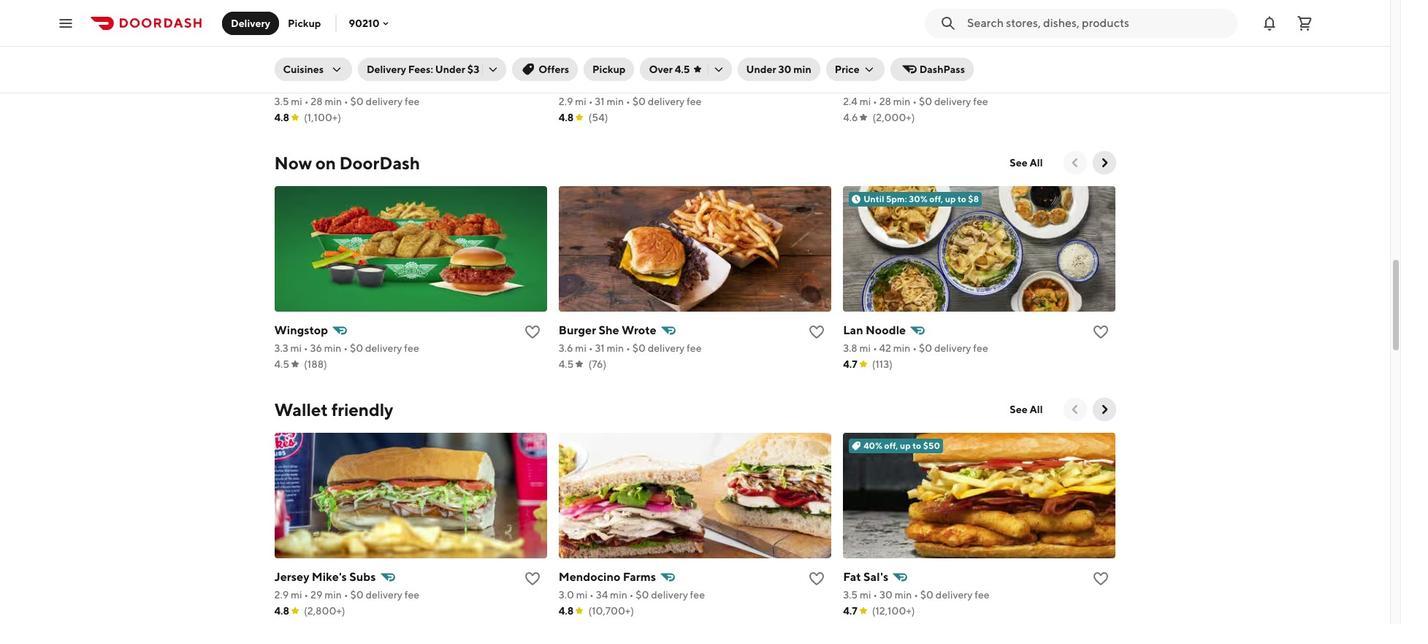 Task type: vqa. For each thing, say whether or not it's contained in the screenshot.


Task type: describe. For each thing, give the bounding box(es) containing it.
(188)
[[304, 359, 327, 371]]

• right 36
[[344, 343, 348, 354]]

$50
[[923, 441, 941, 452]]

click to add this store to your saved list image for uncle paulie's deli
[[808, 77, 826, 94]]

over
[[649, 64, 673, 75]]

wallet
[[274, 400, 328, 420]]

• down gogobop
[[304, 96, 309, 107]]

90210 button
[[349, 17, 391, 29]]

min inside button
[[794, 64, 812, 75]]

0 items, open order cart image
[[1296, 14, 1314, 32]]

• down gogobop korean rice bar
[[344, 96, 348, 107]]

paulie's
[[593, 77, 636, 91]]

3.8 mi • 42 min • $​0 delivery fee
[[843, 343, 989, 354]]

(10,700+)
[[589, 606, 634, 618]]

cuisines button
[[274, 58, 352, 81]]

29
[[311, 590, 323, 601]]

dashpass
[[920, 64, 965, 75]]

3.6
[[559, 343, 573, 354]]

• down mike's
[[344, 590, 348, 601]]

fee for wingstop
[[404, 343, 419, 354]]

1 horizontal spatial off,
[[930, 194, 944, 205]]

on
[[315, 153, 336, 173]]

• left 36
[[304, 343, 308, 354]]

2.9 mi • 29 min • $​0 delivery fee
[[274, 590, 420, 601]]

delivery for jersey mike's subs
[[366, 590, 403, 601]]

gogobop
[[274, 77, 326, 91]]

30%
[[909, 194, 928, 205]]

90210
[[349, 17, 380, 29]]

all for wallet friendly
[[1030, 404, 1043, 416]]

min for joe & the juice
[[894, 96, 911, 107]]

lan noodle
[[843, 324, 906, 338]]

2.9 for uncle paulie's deli
[[559, 96, 573, 107]]

$​0 for wingstop
[[350, 343, 363, 354]]

delivery button
[[222, 11, 279, 35]]

under 30 min
[[747, 64, 812, 75]]

fee for fat sal's
[[975, 590, 990, 601]]

28 for korean
[[311, 96, 323, 107]]

she
[[599, 324, 620, 338]]

until 5pm: 30% off, up to $8
[[864, 194, 979, 205]]

3.5 for fat sal's
[[843, 590, 858, 601]]

the
[[880, 77, 904, 91]]

fee for lan noodle
[[974, 343, 989, 354]]

fee for joe & the juice
[[974, 96, 989, 107]]

wallet friendly link
[[274, 398, 393, 422]]

1 vertical spatial pickup button
[[584, 58, 635, 81]]

$​0 for burger she wrote
[[633, 343, 646, 354]]

min for burger she wrote
[[607, 343, 624, 354]]

$​0 for fat sal's
[[921, 590, 934, 601]]

previous button of carousel image for wallet friendly
[[1068, 403, 1083, 417]]

see for now on doordash
[[1010, 157, 1028, 169]]

Store search: begin typing to search for stores available on DoorDash text field
[[968, 15, 1229, 31]]

until
[[864, 194, 885, 205]]

click to add this store to your saved list image for mendocino farms
[[808, 571, 826, 588]]

(12,100+)
[[872, 606, 915, 618]]

delivery for lan noodle
[[935, 343, 972, 354]]

2.4
[[843, 96, 858, 107]]

price button
[[826, 58, 885, 81]]

2.4 mi • 28 min • $​0 delivery fee
[[843, 96, 989, 107]]

doordash
[[339, 153, 420, 173]]

3.5 mi • 30 min • $​0 delivery fee
[[843, 590, 990, 601]]

3.0 mi • 34 min • $​0 delivery fee
[[559, 590, 705, 601]]

• down & on the top of the page
[[873, 96, 878, 107]]

click to add this store to your saved list image for jersey mike's subs
[[524, 571, 541, 588]]

mi for jersey mike's subs
[[291, 590, 302, 601]]

burger she wrote
[[559, 324, 657, 338]]

fat sal's
[[843, 571, 889, 585]]

4.6
[[843, 112, 858, 124]]

1 vertical spatial off,
[[885, 441, 898, 452]]

delivery for burger she wrote
[[648, 343, 685, 354]]

mi for wingstop
[[290, 343, 302, 354]]

• right 42 at the bottom right of page
[[913, 343, 917, 354]]

• left 29
[[304, 590, 309, 601]]

fees:
[[408, 64, 433, 75]]

delivery for mendocino farms
[[651, 590, 688, 601]]

3.6 mi • 31 min • $​0 delivery fee
[[559, 343, 702, 354]]

joe
[[843, 77, 867, 91]]

min for mendocino farms
[[610, 590, 628, 601]]

sal's
[[864, 571, 889, 585]]

fat
[[843, 571, 861, 585]]

$​0 for jersey mike's subs
[[350, 590, 364, 601]]

over 4.5 button
[[641, 58, 732, 81]]

mendocino
[[559, 571, 621, 585]]

click to add this store to your saved list image for juice
[[1093, 77, 1110, 94]]

delivery for fat sal's
[[936, 590, 973, 601]]

1 vertical spatial up
[[900, 441, 911, 452]]

burger
[[559, 324, 596, 338]]

4.7 for now on doordash
[[843, 359, 858, 371]]

see all for now on doordash
[[1010, 157, 1043, 169]]

(1,100+)
[[304, 112, 341, 124]]

next button of carousel image for now on doordash
[[1097, 156, 1112, 170]]

(76)
[[589, 359, 607, 371]]

gogobop korean rice bar
[[274, 77, 415, 91]]

subs
[[349, 571, 376, 585]]

farms
[[623, 571, 656, 585]]

28 for &
[[880, 96, 892, 107]]

all for now on doordash
[[1030, 157, 1043, 169]]

• down juice
[[913, 96, 917, 107]]

5pm:
[[887, 194, 907, 205]]

wallet friendly
[[274, 400, 393, 420]]

4.5 inside button
[[675, 64, 690, 75]]

friendly
[[332, 400, 393, 420]]

(113)
[[872, 359, 893, 371]]

mi for burger she wrote
[[575, 343, 587, 354]]

fee for jersey mike's subs
[[405, 590, 420, 601]]

$​0 for gogobop korean rice bar
[[350, 96, 364, 107]]

• up (12,100+)
[[914, 590, 919, 601]]

wingstop
[[274, 324, 328, 338]]

$​0 for lan noodle
[[919, 343, 933, 354]]

$8
[[969, 194, 979, 205]]

0 vertical spatial to
[[958, 194, 967, 205]]

click to add this store to your saved list image for burger she wrote
[[808, 324, 826, 341]]

34
[[596, 590, 608, 601]]

lan
[[843, 324, 864, 338]]

delivery for delivery
[[231, 17, 270, 29]]

mi for fat sal's
[[860, 590, 872, 601]]

min for uncle paulie's deli
[[607, 96, 624, 107]]

dashpass button
[[891, 58, 974, 81]]



Task type: locate. For each thing, give the bounding box(es) containing it.
1 all from the top
[[1030, 157, 1043, 169]]

see
[[1010, 157, 1028, 169], [1010, 404, 1028, 416]]

1 previous button of carousel image from the top
[[1068, 156, 1083, 170]]

0 vertical spatial 2.9
[[559, 96, 573, 107]]

3.5 down gogobop
[[274, 96, 289, 107]]

min up the (1,100+)
[[325, 96, 342, 107]]

under inside button
[[747, 64, 777, 75]]

min up (12,100+)
[[895, 590, 912, 601]]

min down paulie's
[[607, 96, 624, 107]]

2 next button of carousel image from the top
[[1097, 403, 1112, 417]]

all
[[1030, 157, 1043, 169], [1030, 404, 1043, 416]]

3.5
[[274, 96, 289, 107], [843, 590, 858, 601]]

$3
[[468, 64, 480, 75]]

(2,800+)
[[304, 606, 345, 618]]

pickup button
[[279, 11, 330, 35], [584, 58, 635, 81]]

now on doordash
[[274, 153, 420, 173]]

see all for wallet friendly
[[1010, 404, 1043, 416]]

0 horizontal spatial under
[[435, 64, 465, 75]]

• down paulie's
[[626, 96, 631, 107]]

0 vertical spatial pickup
[[288, 17, 321, 29]]

now
[[274, 153, 312, 173]]

0 horizontal spatial pickup button
[[279, 11, 330, 35]]

31 for she
[[595, 343, 605, 354]]

rice
[[370, 77, 394, 91]]

min down she
[[607, 343, 624, 354]]

2.9 for jersey mike's subs
[[274, 590, 289, 601]]

30 left price
[[779, 64, 792, 75]]

1 horizontal spatial up
[[945, 194, 956, 205]]

• left 42 at the bottom right of page
[[873, 343, 878, 354]]

to left $50
[[913, 441, 922, 452]]

40% off, up to $50
[[864, 441, 941, 452]]

pickup up uncle paulie's deli
[[593, 64, 626, 75]]

fee
[[405, 96, 420, 107], [687, 96, 702, 107], [974, 96, 989, 107], [404, 343, 419, 354], [687, 343, 702, 354], [974, 343, 989, 354], [405, 590, 420, 601], [690, 590, 705, 601], [975, 590, 990, 601]]

31 for paulie's
[[595, 96, 605, 107]]

• down the wrote
[[626, 343, 631, 354]]

mi right 3.8 at the right bottom of the page
[[860, 343, 871, 354]]

off, right 30%
[[930, 194, 944, 205]]

4.8 down "3.0"
[[559, 606, 574, 618]]

now on doordash link
[[274, 151, 420, 175]]

noodle
[[866, 324, 906, 338]]

uncle
[[559, 77, 591, 91]]

28 up (2,000+)
[[880, 96, 892, 107]]

42
[[880, 343, 892, 354]]

mi right 2.4 at the right top
[[860, 96, 871, 107]]

2.9 down jersey
[[274, 590, 289, 601]]

uncle paulie's deli
[[559, 77, 660, 91]]

delivery for wingstop
[[365, 343, 402, 354]]

up left $50
[[900, 441, 911, 452]]

4.8 for gogobop korean rice bar
[[274, 112, 289, 124]]

1 horizontal spatial under
[[747, 64, 777, 75]]

click to add this store to your saved list image
[[808, 77, 826, 94], [524, 324, 541, 341], [808, 324, 826, 341], [1093, 324, 1110, 341], [524, 571, 541, 588], [808, 571, 826, 588]]

0 horizontal spatial delivery
[[231, 17, 270, 29]]

4.7 for wallet friendly
[[843, 606, 858, 618]]

0 horizontal spatial 30
[[779, 64, 792, 75]]

2 see all from the top
[[1010, 404, 1043, 416]]

mi for gogobop korean rice bar
[[291, 96, 302, 107]]

mi right 3.3 in the left of the page
[[290, 343, 302, 354]]

1 vertical spatial to
[[913, 441, 922, 452]]

fee for mendocino farms
[[690, 590, 705, 601]]

36
[[310, 343, 322, 354]]

delivery inside delivery button
[[231, 17, 270, 29]]

to left $8
[[958, 194, 967, 205]]

1 vertical spatial 30
[[880, 590, 893, 601]]

under 30 min button
[[738, 58, 821, 81]]

mi for mendocino farms
[[576, 590, 588, 601]]

fee for gogobop korean rice bar
[[405, 96, 420, 107]]

mi down uncle
[[575, 96, 587, 107]]

40%
[[864, 441, 883, 452]]

delivery for uncle paulie's deli
[[648, 96, 685, 107]]

min for wingstop
[[324, 343, 342, 354]]

2 see from the top
[[1010, 404, 1028, 416]]

previous button of carousel image for now on doordash
[[1068, 156, 1083, 170]]

1 horizontal spatial delivery
[[367, 64, 406, 75]]

31 up the '(76)'
[[595, 343, 605, 354]]

0 horizontal spatial 28
[[311, 96, 323, 107]]

1 horizontal spatial to
[[958, 194, 967, 205]]

3.5 down fat
[[843, 590, 858, 601]]

0 vertical spatial up
[[945, 194, 956, 205]]

1 28 from the left
[[311, 96, 323, 107]]

3.8
[[843, 343, 858, 354]]

off,
[[930, 194, 944, 205], [885, 441, 898, 452]]

min right 34
[[610, 590, 628, 601]]

(54)
[[589, 112, 608, 124]]

2.9 down uncle
[[559, 96, 573, 107]]

30 inside button
[[779, 64, 792, 75]]

delivery
[[231, 17, 270, 29], [367, 64, 406, 75]]

4.5 for wingstop
[[274, 359, 289, 371]]

1 vertical spatial 2.9
[[274, 590, 289, 601]]

4.8 down gogobop
[[274, 112, 289, 124]]

price
[[835, 64, 860, 75]]

min for gogobop korean rice bar
[[325, 96, 342, 107]]

see all link for now on doordash
[[1001, 151, 1052, 175]]

4.8 for mendocino farms
[[559, 606, 574, 618]]

1 vertical spatial next button of carousel image
[[1097, 403, 1112, 417]]

2 under from the left
[[747, 64, 777, 75]]

1 see all link from the top
[[1001, 151, 1052, 175]]

1 vertical spatial see
[[1010, 404, 1028, 416]]

$​0 for uncle paulie's deli
[[633, 96, 646, 107]]

4.8 for jersey mike's subs
[[274, 606, 289, 618]]

4.8 down jersey
[[274, 606, 289, 618]]

click to add this store to your saved list image for bar
[[524, 77, 541, 94]]

mi down fat sal's at the right bottom of the page
[[860, 590, 872, 601]]

wrote
[[622, 324, 657, 338]]

mi for lan noodle
[[860, 343, 871, 354]]

2 31 from the top
[[595, 343, 605, 354]]

off, right 40%
[[885, 441, 898, 452]]

previous button of carousel image
[[1068, 156, 1083, 170], [1068, 403, 1083, 417]]

see all
[[1010, 157, 1043, 169], [1010, 404, 1043, 416]]

1 horizontal spatial pickup button
[[584, 58, 635, 81]]

•
[[304, 96, 309, 107], [344, 96, 348, 107], [589, 96, 593, 107], [626, 96, 631, 107], [873, 96, 878, 107], [913, 96, 917, 107], [304, 343, 308, 354], [344, 343, 348, 354], [589, 343, 593, 354], [626, 343, 631, 354], [873, 343, 878, 354], [913, 343, 917, 354], [304, 590, 309, 601], [344, 590, 348, 601], [590, 590, 594, 601], [630, 590, 634, 601], [874, 590, 878, 601], [914, 590, 919, 601]]

0 vertical spatial see all link
[[1001, 151, 1052, 175]]

0 horizontal spatial off,
[[885, 441, 898, 452]]

mi right "3.0"
[[576, 590, 588, 601]]

4.5 for burger she wrote
[[559, 359, 574, 371]]

3.0
[[559, 590, 574, 601]]

1 horizontal spatial 4.5
[[559, 359, 574, 371]]

to
[[958, 194, 967, 205], [913, 441, 922, 452]]

0 horizontal spatial to
[[913, 441, 922, 452]]

click to add this store to your saved list image for lan noodle
[[1093, 324, 1110, 341]]

1 see from the top
[[1010, 157, 1028, 169]]

4.5 right over at left
[[675, 64, 690, 75]]

$​0
[[350, 96, 364, 107], [633, 96, 646, 107], [919, 96, 933, 107], [350, 343, 363, 354], [633, 343, 646, 354], [919, 343, 933, 354], [350, 590, 364, 601], [636, 590, 649, 601], [921, 590, 934, 601]]

0 vertical spatial all
[[1030, 157, 1043, 169]]

next button of carousel image
[[1097, 156, 1112, 170], [1097, 403, 1112, 417]]

2 4.7 from the top
[[843, 606, 858, 618]]

• up (54)
[[589, 96, 593, 107]]

1 4.7 from the top
[[843, 359, 858, 371]]

pickup button up cuisines
[[279, 11, 330, 35]]

1 see all from the top
[[1010, 157, 1043, 169]]

fee for burger she wrote
[[687, 343, 702, 354]]

• down farms
[[630, 590, 634, 601]]

4.8 for uncle paulie's deli
[[559, 112, 574, 124]]

juice
[[906, 77, 942, 91]]

0 vertical spatial see
[[1010, 157, 1028, 169]]

pickup up cuisines
[[288, 17, 321, 29]]

2 all from the top
[[1030, 404, 1043, 416]]

min up (2,000+)
[[894, 96, 911, 107]]

0 vertical spatial 31
[[595, 96, 605, 107]]

fee for uncle paulie's deli
[[687, 96, 702, 107]]

mi down gogobop
[[291, 96, 302, 107]]

1 horizontal spatial 30
[[880, 590, 893, 601]]

1 horizontal spatial 28
[[880, 96, 892, 107]]

4.7 down fat
[[843, 606, 858, 618]]

1 vertical spatial 4.7
[[843, 606, 858, 618]]

deli
[[638, 77, 660, 91]]

offers
[[539, 64, 569, 75]]

1 31 from the top
[[595, 96, 605, 107]]

jersey mike's subs
[[274, 571, 376, 585]]

click to add this store to your saved list image
[[524, 77, 541, 94], [1093, 77, 1110, 94], [1093, 571, 1110, 588]]

joe & the juice
[[843, 77, 942, 91]]

up left $8
[[945, 194, 956, 205]]

31 up (54)
[[595, 96, 605, 107]]

delivery fees: under $3
[[367, 64, 480, 75]]

0 vertical spatial see all
[[1010, 157, 1043, 169]]

click to add this store to your saved list image for wingstop
[[524, 324, 541, 341]]

min for fat sal's
[[895, 590, 912, 601]]

1 vertical spatial 31
[[595, 343, 605, 354]]

jersey
[[274, 571, 310, 585]]

1 vertical spatial 3.5
[[843, 590, 858, 601]]

31
[[595, 96, 605, 107], [595, 343, 605, 354]]

0 vertical spatial 4.7
[[843, 359, 858, 371]]

2 previous button of carousel image from the top
[[1068, 403, 1083, 417]]

next button of carousel image for wallet friendly
[[1097, 403, 1112, 417]]

1 horizontal spatial pickup
[[593, 64, 626, 75]]

1 vertical spatial delivery
[[367, 64, 406, 75]]

open menu image
[[57, 14, 75, 32]]

2 see all link from the top
[[1001, 398, 1052, 422]]

30
[[779, 64, 792, 75], [880, 590, 893, 601]]

3.3
[[274, 343, 288, 354]]

mike's
[[312, 571, 347, 585]]

min left price
[[794, 64, 812, 75]]

3.3 mi • 36 min • $​0 delivery fee
[[274, 343, 419, 354]]

0 vertical spatial 30
[[779, 64, 792, 75]]

1 next button of carousel image from the top
[[1097, 156, 1112, 170]]

offers button
[[512, 58, 578, 81]]

0 horizontal spatial 4.5
[[274, 359, 289, 371]]

• down sal's
[[874, 590, 878, 601]]

korean
[[328, 77, 368, 91]]

1 horizontal spatial 2.9
[[559, 96, 573, 107]]

&
[[870, 77, 877, 91]]

4.8
[[274, 112, 289, 124], [559, 112, 574, 124], [274, 606, 289, 618], [559, 606, 574, 618]]

2 28 from the left
[[880, 96, 892, 107]]

delivery
[[366, 96, 403, 107], [648, 96, 685, 107], [935, 96, 972, 107], [365, 343, 402, 354], [648, 343, 685, 354], [935, 343, 972, 354], [366, 590, 403, 601], [651, 590, 688, 601], [936, 590, 973, 601]]

0 horizontal spatial up
[[900, 441, 911, 452]]

min right 36
[[324, 343, 342, 354]]

see for wallet friendly
[[1010, 404, 1028, 416]]

1 vertical spatial see all link
[[1001, 398, 1052, 422]]

mendocino farms
[[559, 571, 656, 585]]

0 horizontal spatial 2.9
[[274, 590, 289, 601]]

4.5 down 3.6
[[559, 359, 574, 371]]

1 vertical spatial pickup
[[593, 64, 626, 75]]

mi right 3.6
[[575, 343, 587, 354]]

pickup button up 2.9 mi • 31 min • $​0 delivery fee
[[584, 58, 635, 81]]

see all link for wallet friendly
[[1001, 398, 1052, 422]]

mi for joe & the juice
[[860, 96, 871, 107]]

1 under from the left
[[435, 64, 465, 75]]

mi down jersey
[[291, 590, 302, 601]]

$​0 for mendocino farms
[[636, 590, 649, 601]]

cuisines
[[283, 64, 324, 75]]

(2,000+)
[[873, 112, 915, 124]]

min right 29
[[325, 590, 342, 601]]

$​0 for joe & the juice
[[919, 96, 933, 107]]

4.7 down 3.8 at the right bottom of the page
[[843, 359, 858, 371]]

mi for uncle paulie's deli
[[575, 96, 587, 107]]

0 vertical spatial off,
[[930, 194, 944, 205]]

3.5 for gogobop korean rice bar
[[274, 96, 289, 107]]

3.5 mi • 28 min • $​0 delivery fee
[[274, 96, 420, 107]]

0 vertical spatial 3.5
[[274, 96, 289, 107]]

delivery for joe & the juice
[[935, 96, 972, 107]]

0 vertical spatial pickup button
[[279, 11, 330, 35]]

min right 42 at the bottom right of page
[[894, 343, 911, 354]]

2 horizontal spatial 4.5
[[675, 64, 690, 75]]

pickup
[[288, 17, 321, 29], [593, 64, 626, 75]]

delivery for delivery fees: under $3
[[367, 64, 406, 75]]

1 vertical spatial all
[[1030, 404, 1043, 416]]

notification bell image
[[1261, 14, 1279, 32]]

30 up (12,100+)
[[880, 590, 893, 601]]

4.8 left (54)
[[559, 112, 574, 124]]

0 vertical spatial next button of carousel image
[[1097, 156, 1112, 170]]

bar
[[397, 77, 415, 91]]

• up the '(76)'
[[589, 343, 593, 354]]

over 4.5
[[649, 64, 690, 75]]

0 vertical spatial delivery
[[231, 17, 270, 29]]

28 up the (1,100+)
[[311, 96, 323, 107]]

28
[[311, 96, 323, 107], [880, 96, 892, 107]]

0 horizontal spatial 3.5
[[274, 96, 289, 107]]

0 horizontal spatial pickup
[[288, 17, 321, 29]]

1 horizontal spatial 3.5
[[843, 590, 858, 601]]

4.5 down 3.3 in the left of the page
[[274, 359, 289, 371]]

2.9
[[559, 96, 573, 107], [274, 590, 289, 601]]

1 vertical spatial previous button of carousel image
[[1068, 403, 1083, 417]]

0 vertical spatial previous button of carousel image
[[1068, 156, 1083, 170]]

delivery for gogobop korean rice bar
[[366, 96, 403, 107]]

2.9 mi • 31 min • $​0 delivery fee
[[559, 96, 702, 107]]

• left 34
[[590, 590, 594, 601]]

min for jersey mike's subs
[[325, 590, 342, 601]]

1 vertical spatial see all
[[1010, 404, 1043, 416]]

min for lan noodle
[[894, 343, 911, 354]]



